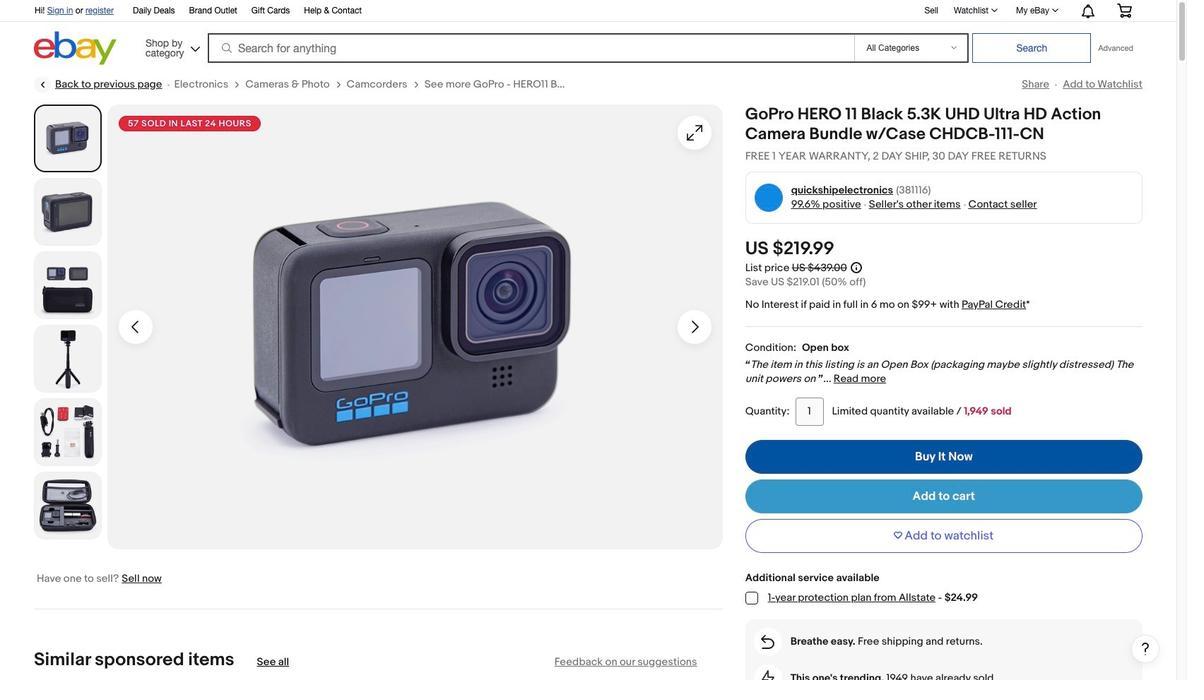 Task type: vqa. For each thing, say whether or not it's contained in the screenshot.
"Account" "navigation"
yes



Task type: locate. For each thing, give the bounding box(es) containing it.
banner
[[27, 0, 1142, 69]]

account navigation
[[27, 0, 1142, 22]]

None text field
[[795, 398, 823, 426]]

0 vertical spatial with details__icon image
[[761, 635, 774, 649]]

None text field
[[257, 655, 289, 670]]

with details__icon image
[[761, 635, 774, 649], [761, 671, 774, 680]]

my ebay image
[[1052, 8, 1058, 12]]

None submit
[[973, 33, 1091, 63]]

Search for anything text field
[[210, 35, 852, 61]]

gopro hero 11 black 5.3k uhd ultra hd action camera bundle w/case chdcb-111-cn - picture 1 of 6 image
[[107, 105, 723, 550]]

picture 2 of 6 image
[[35, 179, 101, 245]]

1 vertical spatial with details__icon image
[[761, 671, 774, 680]]

picture 5 of 6 image
[[35, 399, 101, 466]]

picture 1 of 6 image
[[37, 107, 99, 170]]



Task type: describe. For each thing, give the bounding box(es) containing it.
watchlist image
[[991, 8, 998, 12]]

picture 4 of 6 image
[[35, 326, 101, 392]]

your shopping cart image
[[1116, 4, 1133, 18]]

1 with details__icon image from the top
[[761, 635, 774, 649]]

picture 6 of 6 image
[[35, 473, 101, 539]]

2 with details__icon image from the top
[[761, 671, 774, 680]]

help, opens dialogs image
[[1138, 642, 1152, 656]]

picture 3 of 6 image
[[35, 252, 101, 319]]



